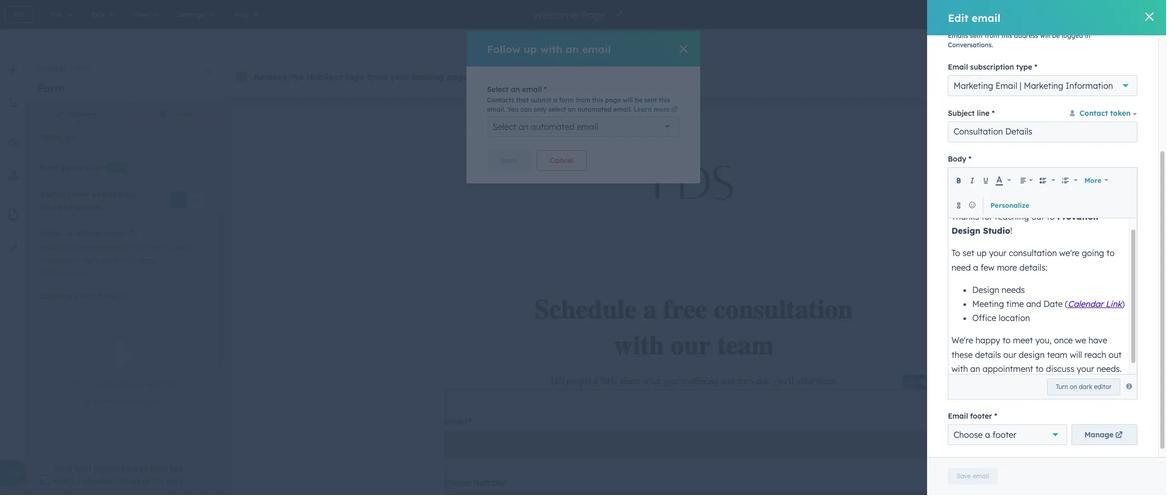 Task type: describe. For each thing, give the bounding box(es) containing it.
cancel button
[[537, 150, 587, 171]]

choose a footer button
[[948, 425, 1067, 445]]

contact token
[[1080, 109, 1131, 118]]

when
[[171, 243, 189, 252]]

close image
[[1145, 12, 1154, 21]]

details
[[1005, 126, 1033, 137]]

save button
[[487, 150, 531, 171]]

add
[[84, 398, 96, 405]]

preview
[[1066, 10, 1089, 18]]

form right this
[[81, 379, 95, 387]]

beta button
[[0, 460, 27, 486]]

select an automated email
[[493, 122, 598, 132]]

select inside button
[[39, 269, 58, 276]]

tab panel containing form automation
[[27, 0, 224, 495]]

1 vertical spatial from
[[367, 72, 387, 82]]

conversations.
[[948, 41, 993, 49]]

upgrade link
[[1103, 66, 1160, 87]]

subject
[[948, 109, 975, 118]]

emails
[[948, 32, 968, 39]]

notifications
[[93, 464, 138, 473]]

line
[[977, 109, 990, 118]]

a for workflow
[[121, 398, 125, 405]]

for
[[40, 202, 50, 212]]

in inside emails sent from this address will be logged in conversations.
[[1085, 32, 1091, 39]]

select an email button
[[39, 266, 99, 279]]

edit email dialog
[[927, 0, 1166, 495]]

to inside popup button
[[113, 398, 120, 405]]

this inside 'send an automated email to contacts when they submit the form on this page.'
[[124, 256, 136, 265]]

pages.
[[447, 72, 474, 82]]

2 horizontal spatial with
[[571, 72, 585, 81]]

email inside the send form notifications to specified email addresses instead of the form defaults
[[54, 477, 74, 486]]

email for choose a footer
[[948, 412, 968, 421]]

send form notifications to specified email addresses instead of the form defaults
[[54, 464, 183, 495]]

the for send form notifications to specified email addresses instead of the form defaults
[[152, 477, 164, 486]]

contacts
[[487, 96, 514, 104]]

new
[[92, 190, 107, 199]]

marketing email | marketing information button
[[948, 75, 1138, 96]]

0 vertical spatial workflows
[[80, 292, 116, 301]]

upgrade
[[1116, 72, 1147, 82]]

form button
[[65, 65, 92, 72]]

email up that
[[522, 85, 542, 94]]

1 horizontal spatial workflows
[[146, 379, 176, 387]]

suite
[[605, 72, 623, 81]]

2 horizontal spatial the
[[290, 72, 304, 82]]

an up unlock premium features with crm suite starter.
[[566, 42, 579, 55]]

email inside 'send an automated email to contacts when they submit the form on this page.'
[[110, 243, 128, 252]]

body
[[948, 154, 967, 164]]

preview button
[[1058, 6, 1098, 23]]

choose
[[954, 430, 983, 440]]

used
[[111, 379, 125, 387]]

manage
[[1085, 430, 1114, 440]]

premium
[[508, 72, 539, 81]]

this up more at right
[[659, 96, 670, 104]]

form down the specified
[[166, 477, 183, 486]]

submit inside contacts that submit a form from this page will be sent this email. you can only select an automated email.
[[531, 96, 552, 104]]

address inside always create new contact for email address
[[74, 202, 103, 212]]

marketing email | marketing information
[[954, 81, 1113, 91]]

email up 'crm' at the right top of the page
[[582, 42, 611, 55]]

contents button
[[37, 65, 65, 72]]

logged
[[1062, 32, 1083, 39]]

personalize button
[[988, 195, 1033, 215]]

1 vertical spatial close image
[[205, 68, 211, 74]]

edit email
[[948, 11, 1001, 24]]

workflow
[[127, 398, 153, 405]]

form inside navigation
[[76, 65, 92, 72]]

this form isn't used in any workflows
[[68, 379, 176, 387]]

email footer element
[[948, 425, 1138, 445]]

an inside contacts that submit a form from this page will be sent this email. you can only select an automated email.
[[568, 105, 576, 113]]

you
[[507, 105, 519, 113]]

remove the hubspot logo from your landing pages.
[[254, 72, 474, 82]]

turn on dark editor
[[1056, 383, 1112, 391]]

specified
[[150, 464, 182, 473]]

this
[[68, 379, 80, 387]]

consultation
[[954, 126, 1003, 137]]

settings
[[1086, 37, 1114, 47]]

up inside follow up with an email dialog
[[524, 42, 537, 55]]

page.
[[138, 256, 158, 265]]

automated for select an automated email
[[531, 122, 575, 132]]

1 marketing from the left
[[954, 81, 993, 91]]

select inside popup button
[[493, 122, 516, 132]]

page
[[605, 96, 621, 104]]

caret image
[[196, 162, 202, 173]]

features
[[541, 72, 569, 81]]

exit link
[[5, 6, 34, 23]]

address inside emails sent from this address will be logged in conversations.
[[1014, 32, 1038, 39]]

follow inside tab panel
[[39, 229, 62, 238]]

connected
[[39, 292, 78, 301]]

contact
[[1080, 109, 1108, 118]]

form up addresses
[[74, 464, 91, 473]]

0 horizontal spatial in
[[127, 379, 132, 387]]

automated for send an automated email to contacts when they submit the form on this page.
[[69, 243, 108, 252]]

settings button
[[1072, 33, 1119, 51]]

email inside select an automated email popup button
[[577, 122, 598, 132]]

autosaved
[[1013, 10, 1051, 19]]

2 vertical spatial with
[[76, 229, 91, 238]]

publish button
[[1104, 6, 1143, 23]]

emails sent from this address will be logged in conversations.
[[948, 32, 1091, 49]]

alert containing this form isn't used in any workflows
[[39, 325, 204, 410]]

type
[[1016, 62, 1032, 72]]

automated inside contacts that submit a form from this page will be sent this email. you can only select an automated email.
[[578, 105, 612, 113]]

create
[[67, 190, 90, 199]]

form inside popup button
[[98, 398, 112, 405]]

email inside select an email button
[[70, 269, 87, 276]]

choose a footer
[[954, 430, 1017, 440]]

email inside save email button
[[973, 472, 989, 480]]

content
[[68, 110, 97, 119]]

autosaved button
[[1013, 8, 1051, 21]]

select
[[548, 105, 566, 113]]

contacts
[[140, 243, 169, 252]]

an up 'send an automated email to contacts when they submit the form on this page.'
[[93, 229, 102, 238]]

editor
[[1094, 383, 1112, 391]]

sent inside emails sent from this address will be logged in conversations.
[[970, 32, 983, 39]]

form automation
[[39, 163, 103, 172]]

be inside emails sent from this address will be logged in conversations.
[[1052, 32, 1060, 39]]

footer inside choose a footer popup button
[[993, 430, 1017, 440]]

save for save email
[[957, 472, 971, 480]]

content link
[[27, 102, 126, 127]]

turn on dark editor button
[[1047, 379, 1121, 395]]

email right 'edit'
[[972, 11, 1001, 24]]

turn
[[1056, 383, 1068, 391]]



Task type: locate. For each thing, give the bounding box(es) containing it.
close image
[[679, 45, 688, 53], [205, 68, 211, 74]]

dark
[[1079, 383, 1093, 391]]

1 horizontal spatial follow up with an email
[[487, 42, 611, 55]]

an up connected on the bottom left of the page
[[60, 269, 68, 276]]

automated down select
[[531, 122, 575, 132]]

sent up learn more in the top right of the page
[[644, 96, 657, 104]]

link opens in a new window image
[[671, 107, 677, 113], [671, 107, 677, 113]]

follow up with an email up features at the left
[[487, 42, 611, 55]]

send inside 'send an automated email to contacts when they submit the form on this page.'
[[39, 243, 57, 252]]

2 vertical spatial to
[[140, 464, 148, 473]]

email down always
[[52, 202, 72, 212]]

only
[[534, 105, 547, 113]]

2 vertical spatial select
[[39, 269, 58, 276]]

1 vertical spatial send
[[54, 464, 72, 473]]

to inside 'send an automated email to contacts when they submit the form on this page.'
[[130, 243, 138, 252]]

on left page.
[[113, 256, 122, 265]]

an right select
[[568, 105, 576, 113]]

a for form
[[553, 96, 557, 104]]

0 horizontal spatial sent
[[644, 96, 657, 104]]

1 horizontal spatial automated
[[531, 122, 575, 132]]

1 horizontal spatial marketing
[[1024, 81, 1064, 91]]

1 vertical spatial automated
[[531, 122, 575, 132]]

submit
[[531, 96, 552, 104], [56, 256, 80, 265]]

add form to a workflow
[[84, 398, 153, 405]]

1 vertical spatial workflows
[[146, 379, 176, 387]]

manage link
[[1072, 425, 1138, 445]]

tab list containing content
[[27, 102, 224, 128]]

1 vertical spatial submit
[[56, 256, 80, 265]]

from inside emails sent from this address will be logged in conversations.
[[985, 32, 1000, 39]]

1 horizontal spatial from
[[576, 96, 590, 104]]

follow up with an email element
[[39, 242, 204, 279]]

a inside add form to a workflow popup button
[[121, 398, 125, 405]]

1 horizontal spatial address
[[1014, 32, 1038, 39]]

save inside button
[[500, 156, 518, 165]]

1 horizontal spatial to
[[130, 243, 138, 252]]

defaults
[[54, 489, 83, 495]]

0 vertical spatial form
[[76, 65, 92, 72]]

0 horizontal spatial email.
[[487, 105, 505, 113]]

the right remove
[[290, 72, 304, 82]]

0 horizontal spatial a
[[121, 398, 125, 405]]

personalize
[[991, 201, 1030, 209]]

0 vertical spatial close image
[[679, 45, 688, 53]]

submit up select an email button
[[56, 256, 80, 265]]

form right the add
[[98, 398, 112, 405]]

0 vertical spatial on
[[113, 256, 122, 265]]

be up learn on the top right of the page
[[635, 96, 642, 104]]

group
[[560, 33, 601, 51], [1123, 33, 1156, 51], [1037, 173, 1058, 187], [1059, 173, 1081, 187]]

form right "contents"
[[76, 65, 92, 72]]

can
[[521, 105, 532, 113]]

an
[[566, 42, 579, 55], [511, 85, 520, 94], [568, 105, 576, 113], [519, 122, 529, 132], [93, 229, 102, 238], [59, 243, 67, 252], [60, 269, 68, 276]]

1 vertical spatial address
[[74, 202, 103, 212]]

this left page
[[592, 96, 603, 104]]

0 vertical spatial footer
[[970, 412, 992, 421]]

0 vertical spatial submit
[[531, 96, 552, 104]]

subscription
[[970, 62, 1014, 72]]

publish group
[[1104, 6, 1156, 23]]

more button
[[1082, 170, 1112, 191]]

email inside always create new contact for email address
[[52, 202, 72, 212]]

footer up choose a footer
[[970, 412, 992, 421]]

0 vertical spatial follow up with an email
[[487, 42, 611, 55]]

contact token button
[[1068, 109, 1138, 118]]

hubspot
[[306, 72, 343, 82]]

be left logged
[[1052, 32, 1060, 39]]

save inside button
[[957, 472, 971, 480]]

the inside 'send an automated email to contacts when they submit the form on this page.'
[[82, 256, 93, 265]]

with inside dialog
[[540, 42, 563, 55]]

contents
[[37, 65, 65, 72]]

application inside edit email dialog
[[948, 167, 1138, 400]]

consultation details
[[954, 126, 1033, 137]]

sent
[[970, 32, 983, 39], [644, 96, 657, 104]]

with down always create new contact for email address
[[76, 229, 91, 238]]

follow up with an email dialog
[[466, 31, 700, 183]]

0 vertical spatial follow
[[487, 42, 521, 55]]

will inside emails sent from this address will be logged in conversations.
[[1040, 32, 1051, 39]]

the up select an email button
[[82, 256, 93, 265]]

email up choose
[[948, 412, 968, 421]]

in
[[1085, 32, 1091, 39], [127, 379, 132, 387]]

0 horizontal spatial to
[[113, 398, 120, 405]]

learn more
[[634, 105, 670, 113]]

close image inside follow up with an email dialog
[[679, 45, 688, 53]]

2 vertical spatial a
[[985, 430, 990, 440]]

addresses
[[76, 477, 112, 486]]

alert
[[39, 325, 204, 410]]

address down 'autosaved' button
[[1014, 32, 1038, 39]]

automation
[[61, 163, 103, 172]]

the inside the send form notifications to specified email addresses instead of the form defaults
[[152, 477, 164, 486]]

marketing down email subscription type
[[954, 81, 993, 91]]

form inside 'send an automated email to contacts when they submit the form on this page.'
[[95, 256, 111, 265]]

2 horizontal spatial to
[[140, 464, 148, 473]]

to down used
[[113, 398, 120, 405]]

in right logged
[[1085, 32, 1091, 39]]

instead
[[114, 477, 141, 486]]

send for send form notifications to specified email addresses instead of the form defaults
[[54, 464, 72, 473]]

exit
[[14, 10, 25, 18]]

on inside turn on dark editor button
[[1070, 383, 1077, 391]]

a inside choose a footer popup button
[[985, 430, 990, 440]]

on
[[113, 256, 122, 265], [1070, 383, 1077, 391]]

1 vertical spatial to
[[113, 398, 120, 405]]

up
[[524, 42, 537, 55], [65, 229, 74, 238]]

email up 'send an automated email to contacts when they submit the form on this page.'
[[105, 229, 124, 238]]

isn't
[[97, 379, 109, 387]]

be
[[1052, 32, 1060, 39], [635, 96, 642, 104]]

1 vertical spatial a
[[121, 398, 125, 405]]

navigation
[[27, 56, 224, 74]]

your
[[390, 72, 409, 82]]

automated inside popup button
[[531, 122, 575, 132]]

send up defaults
[[54, 464, 72, 473]]

email down choose a footer
[[973, 472, 989, 480]]

2 vertical spatial the
[[152, 477, 164, 486]]

an inside button
[[60, 269, 68, 276]]

1 horizontal spatial close image
[[679, 45, 688, 53]]

|
[[1020, 81, 1022, 91]]

edit
[[948, 11, 969, 24]]

1 vertical spatial be
[[635, 96, 642, 104]]

marketing right |
[[1024, 81, 1064, 91]]

save email
[[957, 472, 989, 480]]

send inside the send form notifications to specified email addresses instead of the form defaults
[[54, 464, 72, 473]]

1 vertical spatial select an email
[[39, 269, 87, 276]]

with up features at the left
[[540, 42, 563, 55]]

email. down page
[[613, 105, 632, 113]]

sent inside contacts that submit a form from this page will be sent this email. you can only select an automated email.
[[644, 96, 657, 104]]

1 horizontal spatial select an email
[[487, 85, 542, 94]]

2
[[1154, 2, 1157, 10]]

application
[[948, 167, 1138, 400]]

1 vertical spatial on
[[1070, 383, 1077, 391]]

0 vertical spatial in
[[1085, 32, 1091, 39]]

from down 'crm' at the right top of the page
[[576, 96, 590, 104]]

to left contacts
[[130, 243, 138, 252]]

on right turn
[[1070, 383, 1077, 391]]

select an email up that
[[487, 85, 542, 94]]

send an automated email to contacts when they submit the form on this page.
[[39, 243, 189, 265]]

an inside 'send an automated email to contacts when they submit the form on this page.'
[[59, 243, 67, 252]]

a up select
[[553, 96, 557, 104]]

form up select
[[559, 96, 574, 104]]

in left any
[[127, 379, 132, 387]]

this left page.
[[124, 256, 136, 265]]

0 horizontal spatial address
[[74, 202, 103, 212]]

select an email inside follow up with an email dialog
[[487, 85, 542, 94]]

will inside contacts that submit a form from this page will be sent this email. you can only select an automated email.
[[623, 96, 633, 104]]

submit inside 'send an automated email to contacts when they submit the form on this page.'
[[56, 256, 80, 265]]

up down always create new contact for email address
[[65, 229, 74, 238]]

styles link
[[126, 102, 224, 127]]

0 horizontal spatial marketing
[[954, 81, 993, 91]]

1 vertical spatial save
[[957, 472, 971, 480]]

on inside 'send an automated email to contacts when they submit the form on this page.'
[[113, 256, 122, 265]]

follow up with an email down always create new contact for email address
[[39, 229, 124, 238]]

0 vertical spatial send
[[39, 243, 57, 252]]

1 vertical spatial sent
[[644, 96, 657, 104]]

footer right choose
[[993, 430, 1017, 440]]

tab panel
[[27, 0, 224, 495]]

beta
[[5, 469, 21, 478]]

any
[[134, 379, 144, 387]]

email for marketing email | marketing information
[[948, 62, 968, 72]]

0 vertical spatial with
[[540, 42, 563, 55]]

email. down contacts
[[487, 105, 505, 113]]

new
[[110, 164, 122, 171]]

1 horizontal spatial will
[[1040, 32, 1051, 39]]

0 vertical spatial save
[[500, 156, 518, 165]]

select an email down the they
[[39, 269, 87, 276]]

0 vertical spatial select an email
[[487, 85, 542, 94]]

the right 'of'
[[152, 477, 164, 486]]

0 horizontal spatial save
[[500, 156, 518, 165]]

the for send an automated email to contacts when they submit the form on this page.
[[82, 256, 93, 265]]

form up select an email button
[[95, 256, 111, 265]]

workflows
[[80, 292, 116, 301], [146, 379, 176, 387]]

automated down page
[[578, 105, 612, 113]]

will
[[1040, 32, 1051, 39], [623, 96, 633, 104]]

1 horizontal spatial follow
[[487, 42, 521, 55]]

0 horizontal spatial with
[[76, 229, 91, 238]]

0 horizontal spatial select an email
[[39, 269, 87, 276]]

email inside popup button
[[996, 81, 1017, 91]]

1 vertical spatial email
[[996, 81, 1017, 91]]

0 horizontal spatial follow up with an email
[[39, 229, 124, 238]]

be inside contacts that submit a form from this page will be sent this email. you can only select an automated email.
[[635, 96, 642, 104]]

save
[[500, 156, 518, 165], [957, 472, 971, 480]]

contacts that submit a form from this page will be sent this email. you can only select an automated email.
[[487, 96, 670, 113]]

from right 'logo'
[[367, 72, 387, 82]]

information
[[1066, 81, 1113, 91]]

from
[[985, 32, 1000, 39], [367, 72, 387, 82], [576, 96, 590, 104]]

1 vertical spatial will
[[623, 96, 633, 104]]

from inside contacts that submit a form from this page will be sent this email. you can only select an automated email.
[[576, 96, 590, 104]]

always create new contact for email address
[[40, 190, 136, 212]]

1 email. from the left
[[487, 105, 505, 113]]

follow up with an email
[[487, 42, 611, 55], [39, 229, 124, 238]]

email footer
[[948, 412, 992, 421]]

0 vertical spatial to
[[130, 243, 138, 252]]

1 vertical spatial follow up with an email
[[39, 229, 124, 238]]

an inside popup button
[[519, 122, 529, 132]]

follow
[[487, 42, 521, 55], [39, 229, 62, 238]]

0 horizontal spatial submit
[[56, 256, 80, 265]]

a right choose
[[985, 430, 990, 440]]

unlock
[[483, 72, 506, 81]]

2 horizontal spatial from
[[985, 32, 1000, 39]]

email left |
[[996, 81, 1017, 91]]

follow up with an email inside dialog
[[487, 42, 611, 55]]

an up select an email button
[[59, 243, 67, 252]]

tab list
[[27, 102, 224, 128]]

select an automated email button
[[487, 116, 679, 137]]

to
[[130, 243, 138, 252], [113, 398, 120, 405], [140, 464, 148, 473]]

will right page
[[623, 96, 633, 104]]

more
[[654, 105, 670, 113]]

0 vertical spatial address
[[1014, 32, 1038, 39]]

2 vertical spatial from
[[576, 96, 590, 104]]

select
[[487, 85, 509, 94], [493, 122, 516, 132], [39, 269, 58, 276]]

an up that
[[511, 85, 520, 94]]

form inside contacts that submit a form from this page will be sent this email. you can only select an automated email.
[[559, 96, 574, 104]]

send up the they
[[39, 243, 57, 252]]

0 vertical spatial a
[[553, 96, 557, 104]]

1 horizontal spatial save
[[957, 472, 971, 480]]

the
[[290, 72, 304, 82], [82, 256, 93, 265], [152, 477, 164, 486]]

email down conversations.
[[948, 62, 968, 72]]

automated inside 'send an automated email to contacts when they submit the form on this page.'
[[69, 243, 108, 252]]

2 vertical spatial email
[[948, 412, 968, 421]]

1 vertical spatial with
[[571, 72, 585, 81]]

1 vertical spatial form
[[37, 82, 65, 95]]

send for send an automated email to contacts when they submit the form on this page.
[[39, 243, 57, 252]]

1 horizontal spatial submit
[[531, 96, 552, 104]]

select down the they
[[39, 269, 58, 276]]

sent up conversations.
[[970, 32, 983, 39]]

token
[[1110, 109, 1131, 118]]

with left 'crm' at the right top of the page
[[571, 72, 585, 81]]

1 horizontal spatial on
[[1070, 383, 1077, 391]]

2 vertical spatial form
[[39, 163, 59, 172]]

will down 'autosaved' button
[[1040, 32, 1051, 39]]

send
[[39, 243, 57, 252], [54, 464, 72, 473]]

2 horizontal spatial a
[[985, 430, 990, 440]]

to inside the send form notifications to specified email addresses instead of the form defaults
[[140, 464, 148, 473]]

0 vertical spatial email
[[948, 62, 968, 72]]

add form to a workflow button
[[75, 393, 168, 410]]

styles
[[172, 110, 192, 119]]

this inside emails sent from this address will be logged in conversations.
[[1001, 32, 1012, 39]]

1 horizontal spatial in
[[1085, 32, 1091, 39]]

0 vertical spatial will
[[1040, 32, 1051, 39]]

select down you
[[493, 122, 516, 132]]

1 vertical spatial up
[[65, 229, 74, 238]]

email left contacts
[[110, 243, 128, 252]]

address down create
[[74, 202, 103, 212]]

follow down for
[[39, 229, 62, 238]]

1 vertical spatial select
[[493, 122, 516, 132]]

automated up select an email button
[[69, 243, 108, 252]]

contact
[[109, 190, 136, 199]]

1 vertical spatial footer
[[993, 430, 1017, 440]]

email up connected workflows on the left bottom of page
[[70, 269, 87, 276]]

crm
[[587, 72, 603, 81]]

of
[[143, 477, 150, 486]]

from up conversations.
[[985, 32, 1000, 39]]

form
[[559, 96, 574, 104], [95, 256, 111, 265], [81, 379, 95, 387], [98, 398, 112, 405], [74, 464, 91, 473], [166, 477, 183, 486]]

that
[[516, 96, 529, 104]]

to up 'of'
[[140, 464, 148, 473]]

landing
[[412, 72, 444, 82]]

an down can
[[519, 122, 529, 132]]

a left 'workflow'
[[121, 398, 125, 405]]

0 vertical spatial select
[[487, 85, 509, 94]]

1 horizontal spatial a
[[553, 96, 557, 104]]

0 vertical spatial up
[[524, 42, 537, 55]]

0 horizontal spatial automated
[[69, 243, 108, 252]]

1 vertical spatial follow
[[39, 229, 62, 238]]

workflows down select an email button
[[80, 292, 116, 301]]

1 horizontal spatial with
[[540, 42, 563, 55]]

0 horizontal spatial follow
[[39, 229, 62, 238]]

2 horizontal spatial automated
[[578, 105, 612, 113]]

application containing more
[[948, 167, 1138, 400]]

0 vertical spatial sent
[[970, 32, 983, 39]]

1 horizontal spatial sent
[[970, 32, 983, 39]]

0 horizontal spatial up
[[65, 229, 74, 238]]

0 vertical spatial automated
[[578, 105, 612, 113]]

submit up only
[[531, 96, 552, 104]]

this
[[1001, 32, 1012, 39], [592, 96, 603, 104], [659, 96, 670, 104], [124, 256, 136, 265]]

None field
[[532, 8, 609, 22]]

form up always
[[39, 163, 59, 172]]

save for save
[[500, 156, 518, 165]]

select an email inside select an email button
[[39, 269, 87, 276]]

a inside contacts that submit a form from this page will be sent this email. you can only select an automated email.
[[553, 96, 557, 104]]

2 email. from the left
[[613, 105, 632, 113]]

email up defaults
[[54, 477, 74, 486]]

select up contacts
[[487, 85, 509, 94]]

learn more link
[[634, 105, 679, 113]]

with
[[540, 42, 563, 55], [571, 72, 585, 81], [76, 229, 91, 238]]

1 horizontal spatial up
[[524, 42, 537, 55]]

select an email
[[487, 85, 542, 94], [39, 269, 87, 276]]

this up subscription
[[1001, 32, 1012, 39]]

0 horizontal spatial on
[[113, 256, 122, 265]]

0 horizontal spatial be
[[635, 96, 642, 104]]

0 vertical spatial the
[[290, 72, 304, 82]]

email down contacts that submit a form from this page will be sent this email. you can only select an automated email. at the top of page
[[577, 122, 598, 132]]

save down choose
[[957, 472, 971, 480]]

starter.
[[625, 72, 649, 81]]

navigation containing contents
[[27, 56, 224, 74]]

email
[[972, 11, 1001, 24], [582, 42, 611, 55], [522, 85, 542, 94], [577, 122, 598, 132], [52, 202, 72, 212], [105, 229, 124, 238], [110, 243, 128, 252], [70, 269, 87, 276], [973, 472, 989, 480], [54, 477, 74, 486]]

2 marketing from the left
[[1024, 81, 1064, 91]]

workflows right any
[[146, 379, 176, 387]]

automated
[[578, 105, 612, 113], [531, 122, 575, 132], [69, 243, 108, 252]]

learn
[[634, 105, 652, 113]]

up up premium
[[524, 42, 537, 55]]

0 horizontal spatial from
[[367, 72, 387, 82]]

1 horizontal spatial be
[[1052, 32, 1060, 39]]

connected workflows
[[39, 292, 116, 301]]

logo
[[346, 72, 364, 82]]

unlock premium features with crm suite starter.
[[483, 72, 649, 81]]

2 vertical spatial automated
[[69, 243, 108, 252]]

follow up unlock
[[487, 42, 521, 55]]

1 vertical spatial the
[[82, 256, 93, 265]]

save down select an automated email
[[500, 156, 518, 165]]

0 horizontal spatial the
[[82, 256, 93, 265]]

form down contents button
[[37, 82, 65, 95]]

follow inside dialog
[[487, 42, 521, 55]]



Task type: vqa. For each thing, say whether or not it's contained in the screenshot.
Styles link
yes



